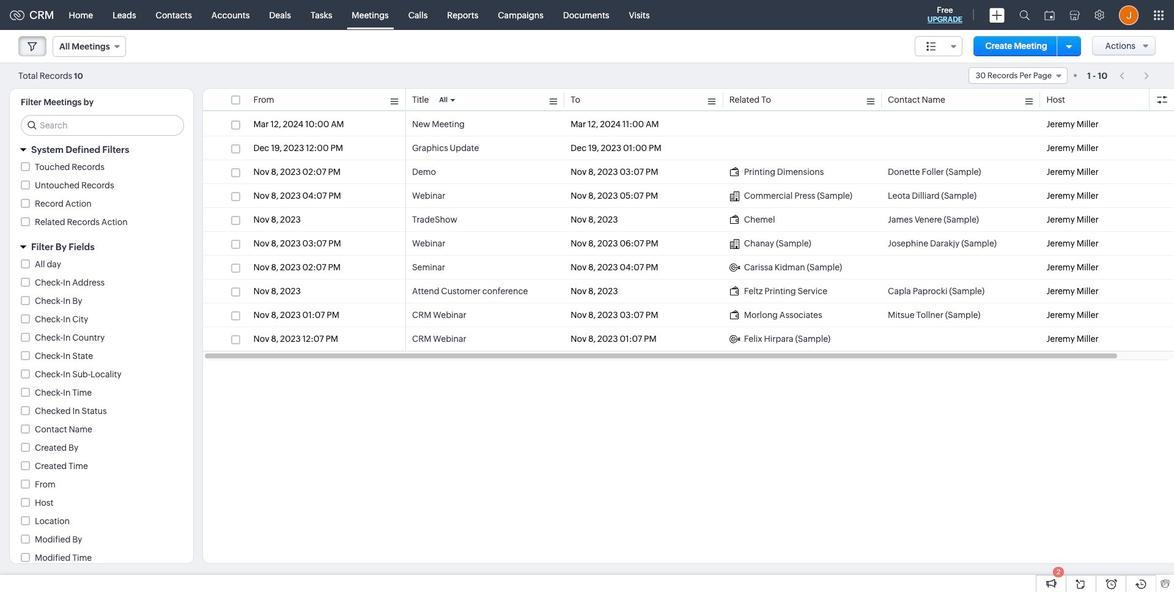 Task type: describe. For each thing, give the bounding box(es) containing it.
Search text field
[[21, 116, 183, 135]]

none field "size"
[[915, 36, 963, 56]]

create menu image
[[990, 8, 1005, 22]]

profile image
[[1119, 5, 1139, 25]]

create menu element
[[982, 0, 1012, 30]]



Task type: locate. For each thing, give the bounding box(es) containing it.
row group
[[203, 113, 1174, 351]]

None field
[[53, 36, 126, 57], [915, 36, 963, 56], [969, 67, 1068, 84], [53, 36, 126, 57], [969, 67, 1068, 84]]

navigation
[[1114, 67, 1156, 84]]

logo image
[[10, 10, 24, 20]]

search image
[[1020, 10, 1030, 20]]

profile element
[[1112, 0, 1146, 30]]

calendar image
[[1045, 10, 1055, 20]]

size image
[[926, 41, 936, 52]]

search element
[[1012, 0, 1037, 30]]



